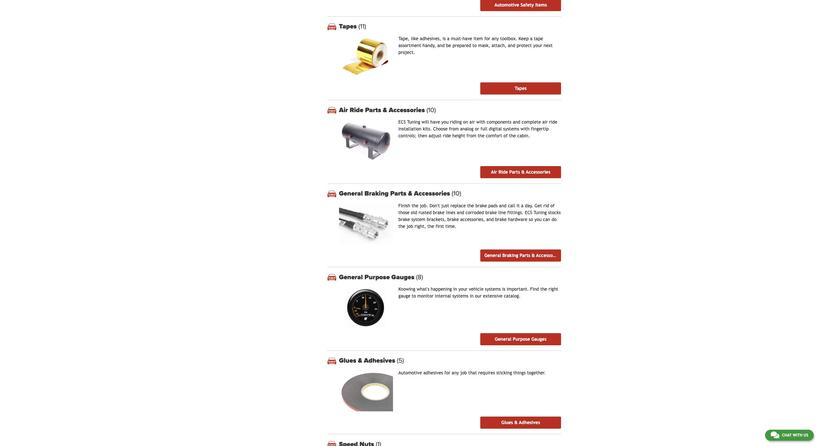 Task type: describe. For each thing, give the bounding box(es) containing it.
components
[[487, 119, 512, 125]]

kits.
[[423, 126, 432, 132]]

the down full
[[478, 133, 485, 138]]

glues & adhesives for the bottommost glues & adhesives link
[[502, 420, 540, 425]]

0 vertical spatial glues
[[339, 357, 356, 365]]

and down toolbox.
[[508, 43, 515, 48]]

1 horizontal spatial systems
[[485, 287, 501, 292]]

0 horizontal spatial a
[[447, 36, 450, 41]]

to inside knowing what's happening in your vehicle systems is important. find the right gauge to monitor internal systems in our extensive catalog.
[[412, 293, 416, 299]]

job.
[[420, 203, 428, 208]]

have inside tape, like adhesives, is a must-have item for any toolbox. keep a tape assortment handy, and be prepared to mask, attach, and protect your next project.
[[463, 36, 472, 41]]

1 horizontal spatial ride
[[549, 119, 557, 125]]

general purpose gauges for topmost general purpose gauges link
[[339, 273, 416, 281]]

knowing what's happening in your vehicle systems is important. find the right gauge to monitor internal systems in our extensive catalog.
[[399, 287, 558, 299]]

is inside knowing what's happening in your vehicle systems is important. find the right gauge to monitor internal systems in our extensive catalog.
[[502, 287, 506, 292]]

handy,
[[423, 43, 436, 48]]

and down replace
[[457, 210, 464, 215]]

important.
[[507, 287, 529, 292]]

job inside finish the job. don't just replace the brake pads and call it a day. get rid of those old rusted brake lines and corroded brake line fittings. ecs tuning stocks brake system brackets, brake accessories, and brake hardware so you can do the job right, the first time.
[[407, 224, 413, 229]]

assortment
[[399, 43, 421, 48]]

parts for the bottom general braking parts & accessories link
[[520, 253, 530, 258]]

2 vertical spatial systems
[[453, 293, 469, 299]]

lines
[[446, 210, 456, 215]]

chat with us link
[[765, 430, 814, 441]]

complete
[[522, 119, 541, 125]]

protect
[[517, 43, 532, 48]]

of inside finish the job. don't just replace the brake pads and call it a day. get rid of those old rusted brake lines and corroded brake line fittings. ecs tuning stocks brake system brackets, brake accessories, and brake hardware so you can do the job right, the first time.
[[551, 203, 555, 208]]

ride for the air ride parts & accessories link to the bottom
[[499, 169, 508, 175]]

adjust
[[429, 133, 442, 138]]

0 vertical spatial purpose
[[365, 273, 390, 281]]

pads
[[488, 203, 498, 208]]

requires
[[478, 370, 495, 375]]

hardware
[[508, 217, 528, 222]]

1 vertical spatial for
[[445, 370, 451, 375]]

your inside tape, like adhesives, is a must-have item for any toolbox. keep a tape assortment handy, and be prepared to mask, attach, and protect your next project.
[[533, 43, 542, 48]]

ecs tuning will have you riding on air with components and complete air ride installation kits. choose from analog or full digital systems with fingertip controls; then adjust ride height from the comfort of the cabin.
[[399, 119, 557, 138]]

for inside tape, like adhesives, is a must-have item for any toolbox. keep a tape assortment handy, and be prepared to mask, attach, and protect your next project.
[[485, 36, 490, 41]]

tuning inside ecs tuning will have you riding on air with components and complete air ride installation kits. choose from analog or full digital systems with fingertip controls; then adjust ride height from the comfort of the cabin.
[[407, 119, 420, 125]]

air ride parts & accessories for the air ride parts & accessories link to the bottom
[[491, 169, 551, 175]]

the inside knowing what's happening in your vehicle systems is important. find the right gauge to monitor internal systems in our extensive catalog.
[[541, 287, 547, 292]]

stocks
[[548, 210, 561, 215]]

your inside knowing what's happening in your vehicle systems is important. find the right gauge to monitor internal systems in our extensive catalog.
[[459, 287, 468, 292]]

full
[[481, 126, 488, 132]]

parts for top general braking parts & accessories link
[[390, 190, 407, 198]]

air for the air ride parts & accessories link to the bottom
[[491, 169, 497, 175]]

0 vertical spatial general braking parts & accessories link
[[339, 190, 561, 198]]

keep
[[519, 36, 529, 41]]

0 vertical spatial glues & adhesives link
[[339, 357, 561, 365]]

with inside 'link'
[[793, 433, 803, 438]]

analog
[[460, 126, 474, 132]]

1 vertical spatial general braking parts & accessories
[[485, 253, 561, 258]]

cabin.
[[517, 133, 530, 138]]

0 horizontal spatial any
[[452, 370, 459, 375]]

brake down the those
[[399, 217, 410, 222]]

extensive
[[483, 293, 503, 299]]

that
[[469, 370, 477, 375]]

project.
[[399, 50, 415, 55]]

catalog.
[[504, 293, 521, 299]]

find
[[530, 287, 539, 292]]

1 vertical spatial with
[[521, 126, 530, 132]]

1 horizontal spatial purpose
[[513, 336, 530, 342]]

rid
[[544, 203, 549, 208]]

attach,
[[492, 43, 507, 48]]

get
[[535, 203, 542, 208]]

of inside ecs tuning will have you riding on air with components and complete air ride installation kits. choose from analog or full digital systems with fingertip controls; then adjust ride height from the comfort of the cabin.
[[504, 133, 508, 138]]

air ride parts & accessories thumbnail image image
[[339, 120, 393, 161]]

0 horizontal spatial tapes
[[339, 23, 359, 31]]

automotive safety items link
[[481, 0, 561, 11]]

the up old
[[412, 203, 419, 208]]

our
[[475, 293, 482, 299]]

digital
[[489, 126, 502, 132]]

glues & adhesives thumbnail image image
[[339, 371, 393, 412]]

automotive adhesives for any job that requires sticking things together.
[[399, 370, 546, 375]]

0 vertical spatial general purpose gauges link
[[339, 273, 561, 281]]

ride for the top the air ride parts & accessories link
[[350, 106, 364, 114]]

riding
[[450, 119, 462, 125]]

brake up corroded
[[476, 203, 487, 208]]

call
[[508, 203, 515, 208]]

fingertip
[[531, 126, 549, 132]]

the down the those
[[399, 224, 405, 229]]

sticking
[[497, 370, 512, 375]]

or
[[475, 126, 479, 132]]

1 vertical spatial ride
[[443, 133, 451, 138]]

a for tapes
[[530, 36, 533, 41]]

gauge
[[399, 293, 411, 299]]

comfort
[[486, 133, 502, 138]]

just
[[441, 203, 449, 208]]

the left cabin. in the top right of the page
[[509, 133, 516, 138]]

what's
[[417, 287, 430, 292]]

0 vertical spatial tapes link
[[339, 23, 561, 31]]

0 vertical spatial air ride parts & accessories link
[[339, 106, 561, 114]]

1 vertical spatial general purpose gauges link
[[481, 333, 561, 345]]

0 vertical spatial general braking parts & accessories
[[339, 190, 452, 198]]

vehicle
[[469, 287, 484, 292]]

is inside tape, like adhesives, is a must-have item for any toolbox. keep a tape assortment handy, and be prepared to mask, attach, and protect your next project.
[[443, 36, 446, 41]]

parts for the air ride parts & accessories link to the bottom
[[510, 169, 520, 175]]

line
[[498, 210, 506, 215]]

1 horizontal spatial tapes
[[515, 86, 527, 91]]

chat
[[782, 433, 792, 438]]

mask,
[[478, 43, 490, 48]]

automotive safety items
[[495, 2, 547, 7]]

tape
[[534, 36, 543, 41]]

1 vertical spatial general braking parts & accessories link
[[481, 250, 561, 262]]

you inside finish the job. don't just replace the brake pads and call it a day. get rid of those old rusted brake lines and corroded brake line fittings. ecs tuning stocks brake system brackets, brake accessories, and brake hardware so you can do the job right, the first time.
[[535, 217, 542, 222]]

0 vertical spatial in
[[453, 287, 457, 292]]

finish the job. don't just replace the brake pads and call it a day. get rid of those old rusted brake lines and corroded brake line fittings. ecs tuning stocks brake system brackets, brake accessories, and brake hardware so you can do the job right, the first time.
[[399, 203, 561, 229]]

day.
[[525, 203, 533, 208]]

first
[[436, 224, 444, 229]]

general purpose gauges for the bottom general purpose gauges link
[[495, 336, 547, 342]]

fittings.
[[507, 210, 524, 215]]

can
[[543, 217, 550, 222]]

chat with us
[[782, 433, 809, 438]]

corroded
[[466, 210, 484, 215]]

those
[[399, 210, 410, 215]]

the up corroded
[[467, 203, 474, 208]]

happening
[[431, 287, 452, 292]]

item
[[474, 36, 483, 41]]

be
[[446, 43, 451, 48]]

1 horizontal spatial in
[[470, 293, 474, 299]]

things
[[514, 370, 526, 375]]

next
[[544, 43, 553, 48]]

system
[[411, 217, 426, 222]]

1 air from the left
[[470, 119, 475, 125]]

will
[[422, 119, 429, 125]]

time.
[[446, 224, 457, 229]]



Task type: vqa. For each thing, say whether or not it's contained in the screenshot.
the left the Gauges
yes



Task type: locate. For each thing, give the bounding box(es) containing it.
have inside ecs tuning will have you riding on air with components and complete air ride installation kits. choose from analog or full digital systems with fingertip controls; then adjust ride height from the comfort of the cabin.
[[431, 119, 440, 125]]

1 vertical spatial glues & adhesives link
[[481, 417, 561, 429]]

right
[[549, 287, 558, 292]]

in right happening on the right
[[453, 287, 457, 292]]

1 vertical spatial have
[[431, 119, 440, 125]]

installation
[[399, 126, 422, 132]]

1 horizontal spatial general purpose gauges
[[495, 336, 547, 342]]

systems down components
[[503, 126, 519, 132]]

purpose
[[365, 273, 390, 281], [513, 336, 530, 342]]

glues
[[339, 357, 356, 365], [502, 420, 513, 425]]

monitor
[[418, 293, 434, 299]]

0 vertical spatial air
[[339, 106, 348, 114]]

and down pads
[[486, 217, 494, 222]]

parts
[[365, 106, 381, 114], [510, 169, 520, 175], [390, 190, 407, 198], [520, 253, 530, 258]]

1 horizontal spatial you
[[535, 217, 542, 222]]

for right adhesives
[[445, 370, 451, 375]]

1 vertical spatial glues
[[502, 420, 513, 425]]

of right comfort on the right
[[504, 133, 508, 138]]

1 horizontal spatial with
[[521, 126, 530, 132]]

a up be
[[447, 36, 450, 41]]

any
[[492, 36, 499, 41], [452, 370, 459, 375]]

comments image
[[771, 431, 780, 439]]

to inside tape, like adhesives, is a must-have item for any toolbox. keep a tape assortment handy, and be prepared to mask, attach, and protect your next project.
[[473, 43, 477, 48]]

1 vertical spatial purpose
[[513, 336, 530, 342]]

1 horizontal spatial gauges
[[532, 336, 547, 342]]

old
[[411, 210, 417, 215]]

0 horizontal spatial tuning
[[407, 119, 420, 125]]

0 horizontal spatial purpose
[[365, 273, 390, 281]]

and left complete
[[513, 119, 520, 125]]

air up fingertip
[[542, 119, 548, 125]]

1 vertical spatial glues & adhesives
[[502, 420, 540, 425]]

tuning up installation
[[407, 119, 420, 125]]

adhesives,
[[420, 36, 441, 41]]

must-
[[451, 36, 463, 41]]

1 horizontal spatial air
[[542, 119, 548, 125]]

1 horizontal spatial glues
[[502, 420, 513, 425]]

is left the must-
[[443, 36, 446, 41]]

you
[[442, 119, 449, 125], [535, 217, 542, 222]]

1 horizontal spatial any
[[492, 36, 499, 41]]

replace
[[451, 203, 466, 208]]

and up the line at the right top of the page
[[499, 203, 507, 208]]

0 vertical spatial you
[[442, 119, 449, 125]]

air
[[339, 106, 348, 114], [491, 169, 497, 175]]

0 horizontal spatial air
[[470, 119, 475, 125]]

0 vertical spatial to
[[473, 43, 477, 48]]

don't
[[430, 203, 440, 208]]

ecs
[[399, 119, 406, 125], [525, 210, 533, 215]]

in left "our"
[[470, 293, 474, 299]]

the down brackets,
[[428, 224, 434, 229]]

brake up brackets,
[[433, 210, 445, 215]]

height
[[452, 133, 465, 138]]

of right rid
[[551, 203, 555, 208]]

0 horizontal spatial glues
[[339, 357, 356, 365]]

to right gauge at the bottom of page
[[412, 293, 416, 299]]

0 horizontal spatial have
[[431, 119, 440, 125]]

1 horizontal spatial adhesives
[[519, 420, 540, 425]]

your left the vehicle
[[459, 287, 468, 292]]

1 horizontal spatial air ride parts & accessories
[[491, 169, 551, 175]]

the
[[478, 133, 485, 138], [509, 133, 516, 138], [412, 203, 419, 208], [467, 203, 474, 208], [399, 224, 405, 229], [428, 224, 434, 229], [541, 287, 547, 292]]

from down analog
[[467, 133, 476, 138]]

your down tape
[[533, 43, 542, 48]]

0 horizontal spatial air ride parts & accessories
[[339, 106, 427, 114]]

0 vertical spatial job
[[407, 224, 413, 229]]

1 vertical spatial tuning
[[534, 210, 547, 215]]

tuning down get
[[534, 210, 547, 215]]

0 horizontal spatial gauges
[[392, 273, 415, 281]]

0 horizontal spatial glues & adhesives
[[339, 357, 397, 365]]

and inside ecs tuning will have you riding on air with components and complete air ride installation kits. choose from analog or full digital systems with fingertip controls; then adjust ride height from the comfort of the cabin.
[[513, 119, 520, 125]]

from
[[449, 126, 459, 132], [467, 133, 476, 138]]

items
[[535, 2, 547, 7]]

0 horizontal spatial adhesives
[[364, 357, 395, 365]]

a for general braking parts & accessories
[[521, 203, 524, 208]]

0 vertical spatial for
[[485, 36, 490, 41]]

0 vertical spatial from
[[449, 126, 459, 132]]

1 vertical spatial tapes link
[[481, 83, 561, 95]]

air ride parts & accessories for the top the air ride parts & accessories link
[[339, 106, 427, 114]]

from down riding on the right of page
[[449, 126, 459, 132]]

general braking parts & accessories thumbnail image image
[[339, 204, 393, 244]]

ride down 'choose'
[[443, 133, 451, 138]]

systems right the internal
[[453, 293, 469, 299]]

0 vertical spatial tuning
[[407, 119, 420, 125]]

is up 'catalog.' on the bottom right
[[502, 287, 506, 292]]

0 horizontal spatial for
[[445, 370, 451, 375]]

systems inside ecs tuning will have you riding on air with components and complete air ride installation kits. choose from analog or full digital systems with fingertip controls; then adjust ride height from the comfort of the cabin.
[[503, 126, 519, 132]]

general braking parts & accessories
[[339, 190, 452, 198], [485, 253, 561, 258]]

automotive left adhesives
[[399, 370, 422, 375]]

0 vertical spatial gauges
[[392, 273, 415, 281]]

job left the that
[[460, 370, 467, 375]]

brake down pads
[[486, 210, 497, 215]]

together.
[[527, 370, 546, 375]]

parts for the top the air ride parts & accessories link
[[365, 106, 381, 114]]

and
[[437, 43, 445, 48], [508, 43, 515, 48], [513, 119, 520, 125], [499, 203, 507, 208], [457, 210, 464, 215], [486, 217, 494, 222]]

with up full
[[477, 119, 486, 125]]

2 air from the left
[[542, 119, 548, 125]]

ride right complete
[[549, 119, 557, 125]]

1 horizontal spatial ecs
[[525, 210, 533, 215]]

0 horizontal spatial general braking parts & accessories
[[339, 190, 452, 198]]

1 horizontal spatial glues & adhesives
[[502, 420, 540, 425]]

you up 'choose'
[[442, 119, 449, 125]]

you inside ecs tuning will have you riding on air with components and complete air ride installation kits. choose from analog or full digital systems with fingertip controls; then adjust ride height from the comfort of the cabin.
[[442, 119, 449, 125]]

adhesives
[[423, 370, 443, 375]]

0 vertical spatial your
[[533, 43, 542, 48]]

ecs inside ecs tuning will have you riding on air with components and complete air ride installation kits. choose from analog or full digital systems with fingertip controls; then adjust ride height from the comfort of the cabin.
[[399, 119, 406, 125]]

brake up time. on the right
[[447, 217, 459, 222]]

1 vertical spatial of
[[551, 203, 555, 208]]

0 vertical spatial automotive
[[495, 2, 519, 7]]

controls;
[[399, 133, 417, 138]]

1 horizontal spatial ride
[[499, 169, 508, 175]]

gauges
[[392, 273, 415, 281], [532, 336, 547, 342]]

general
[[339, 190, 363, 198], [485, 253, 501, 258], [339, 273, 363, 281], [495, 336, 512, 342]]

systems up the extensive at the right of page
[[485, 287, 501, 292]]

braking for top general braking parts & accessories link
[[365, 190, 389, 198]]

ride
[[350, 106, 364, 114], [499, 169, 508, 175]]

you right so
[[535, 217, 542, 222]]

automotive for automotive safety items
[[495, 2, 519, 7]]

1 horizontal spatial of
[[551, 203, 555, 208]]

the right find
[[541, 287, 547, 292]]

1 horizontal spatial air
[[491, 169, 497, 175]]

1 horizontal spatial your
[[533, 43, 542, 48]]

have up prepared
[[463, 36, 472, 41]]

0 horizontal spatial job
[[407, 224, 413, 229]]

0 vertical spatial have
[[463, 36, 472, 41]]

0 vertical spatial any
[[492, 36, 499, 41]]

0 horizontal spatial air
[[339, 106, 348, 114]]

any up attach,
[[492, 36, 499, 41]]

your
[[533, 43, 542, 48], [459, 287, 468, 292]]

0 horizontal spatial ride
[[350, 106, 364, 114]]

1 vertical spatial ride
[[499, 169, 508, 175]]

to
[[473, 43, 477, 48], [412, 293, 416, 299]]

automotive left safety
[[495, 2, 519, 7]]

0 vertical spatial with
[[477, 119, 486, 125]]

0 vertical spatial ride
[[549, 119, 557, 125]]

general purpose gauges thumbnail image image
[[339, 287, 393, 328]]

for up mask,
[[485, 36, 490, 41]]

ecs up installation
[[399, 119, 406, 125]]

like
[[411, 36, 419, 41]]

have up 'choose'
[[431, 119, 440, 125]]

1 vertical spatial systems
[[485, 287, 501, 292]]

1 horizontal spatial for
[[485, 36, 490, 41]]

1 vertical spatial tapes
[[515, 86, 527, 91]]

job
[[407, 224, 413, 229], [460, 370, 467, 375]]

us
[[804, 433, 809, 438]]

brackets,
[[427, 217, 446, 222]]

then
[[418, 133, 427, 138]]

1 horizontal spatial job
[[460, 370, 467, 375]]

0 vertical spatial braking
[[365, 190, 389, 198]]

1 horizontal spatial a
[[521, 203, 524, 208]]

knowing
[[399, 287, 415, 292]]

1 vertical spatial to
[[412, 293, 416, 299]]

a inside finish the job. don't just replace the brake pads and call it a day. get rid of those old rusted brake lines and corroded brake line fittings. ecs tuning stocks brake system brackets, brake accessories, and brake hardware so you can do the job right, the first time.
[[521, 203, 524, 208]]

1 vertical spatial air ride parts & accessories link
[[481, 166, 561, 178]]

0 vertical spatial of
[[504, 133, 508, 138]]

1 horizontal spatial from
[[467, 133, 476, 138]]

a left tape
[[530, 36, 533, 41]]

any inside tape, like adhesives, is a must-have item for any toolbox. keep a tape assortment handy, and be prepared to mask, attach, and protect your next project.
[[492, 36, 499, 41]]

with up cabin. in the top right of the page
[[521, 126, 530, 132]]

air for the top the air ride parts & accessories link
[[339, 106, 348, 114]]

accessories,
[[460, 217, 485, 222]]

toolbox.
[[500, 36, 517, 41]]

2 horizontal spatial systems
[[503, 126, 519, 132]]

braking
[[365, 190, 389, 198], [503, 253, 518, 258]]

job left the right,
[[407, 224, 413, 229]]

1 vertical spatial is
[[502, 287, 506, 292]]

in
[[453, 287, 457, 292], [470, 293, 474, 299]]

ride
[[549, 119, 557, 125], [443, 133, 451, 138]]

right,
[[415, 224, 426, 229]]

1 vertical spatial gauges
[[532, 336, 547, 342]]

finish
[[399, 203, 410, 208]]

1 vertical spatial automotive
[[399, 370, 422, 375]]

automotive for automotive adhesives for any job that requires sticking things together.
[[399, 370, 422, 375]]

2 horizontal spatial a
[[530, 36, 533, 41]]

tapes link
[[339, 23, 561, 31], [481, 83, 561, 95]]

0 horizontal spatial general purpose gauges
[[339, 273, 416, 281]]

tuning inside finish the job. don't just replace the brake pads and call it a day. get rid of those old rusted brake lines and corroded brake line fittings. ecs tuning stocks brake system brackets, brake accessories, and brake hardware so you can do the job right, the first time.
[[534, 210, 547, 215]]

glues & adhesives
[[339, 357, 397, 365], [502, 420, 540, 425]]

general purpose gauges link
[[339, 273, 561, 281], [481, 333, 561, 345]]

air right on
[[470, 119, 475, 125]]

ecs down day. on the top of page
[[525, 210, 533, 215]]

tapes thumbnail image image
[[339, 37, 393, 77]]

0 horizontal spatial is
[[443, 36, 446, 41]]

1 vertical spatial any
[[452, 370, 459, 375]]

have
[[463, 36, 472, 41], [431, 119, 440, 125]]

safety
[[521, 2, 534, 7]]

2 vertical spatial with
[[793, 433, 803, 438]]

a right the 'it'
[[521, 203, 524, 208]]

0 horizontal spatial of
[[504, 133, 508, 138]]

0 horizontal spatial ride
[[443, 133, 451, 138]]

ecs inside finish the job. don't just replace the brake pads and call it a day. get rid of those old rusted brake lines and corroded brake line fittings. ecs tuning stocks brake system brackets, brake accessories, and brake hardware so you can do the job right, the first time.
[[525, 210, 533, 215]]

any left the that
[[452, 370, 459, 375]]

it
[[517, 203, 520, 208]]

1 vertical spatial from
[[467, 133, 476, 138]]

1 horizontal spatial braking
[[503, 253, 518, 258]]

rusted
[[419, 210, 432, 215]]

choose
[[433, 126, 448, 132]]

0 horizontal spatial from
[[449, 126, 459, 132]]

0 horizontal spatial ecs
[[399, 119, 406, 125]]

do
[[552, 217, 557, 222]]

brake
[[476, 203, 487, 208], [433, 210, 445, 215], [486, 210, 497, 215], [399, 217, 410, 222], [447, 217, 459, 222], [495, 217, 507, 222]]

general braking parts & accessories link
[[339, 190, 561, 198], [481, 250, 561, 262]]

1 vertical spatial air ride parts & accessories
[[491, 169, 551, 175]]

1 vertical spatial air
[[491, 169, 497, 175]]

so
[[529, 217, 533, 222]]

tape,
[[399, 36, 410, 41]]

glues & adhesives for glues & adhesives link to the top
[[339, 357, 397, 365]]

systems
[[503, 126, 519, 132], [485, 287, 501, 292], [453, 293, 469, 299]]

internal
[[435, 293, 451, 299]]

to down item
[[473, 43, 477, 48]]

adhesives
[[364, 357, 395, 365], [519, 420, 540, 425]]

of
[[504, 133, 508, 138], [551, 203, 555, 208]]

1 vertical spatial your
[[459, 287, 468, 292]]

0 horizontal spatial with
[[477, 119, 486, 125]]

prepared
[[453, 43, 471, 48]]

with left us
[[793, 433, 803, 438]]

1 vertical spatial braking
[[503, 253, 518, 258]]

1 vertical spatial general purpose gauges
[[495, 336, 547, 342]]

0 vertical spatial adhesives
[[364, 357, 395, 365]]

1 vertical spatial you
[[535, 217, 542, 222]]

air ride parts & accessories link
[[339, 106, 561, 114], [481, 166, 561, 178]]

and left be
[[437, 43, 445, 48]]

brake down the line at the right top of the page
[[495, 217, 507, 222]]

tape, like adhesives, is a must-have item for any toolbox. keep a tape assortment handy, and be prepared to mask, attach, and protect your next project.
[[399, 36, 553, 55]]

braking for the bottom general braking parts & accessories link
[[503, 253, 518, 258]]

1 horizontal spatial to
[[473, 43, 477, 48]]

0 horizontal spatial you
[[442, 119, 449, 125]]

on
[[463, 119, 468, 125]]

1 horizontal spatial general braking parts & accessories
[[485, 253, 561, 258]]



